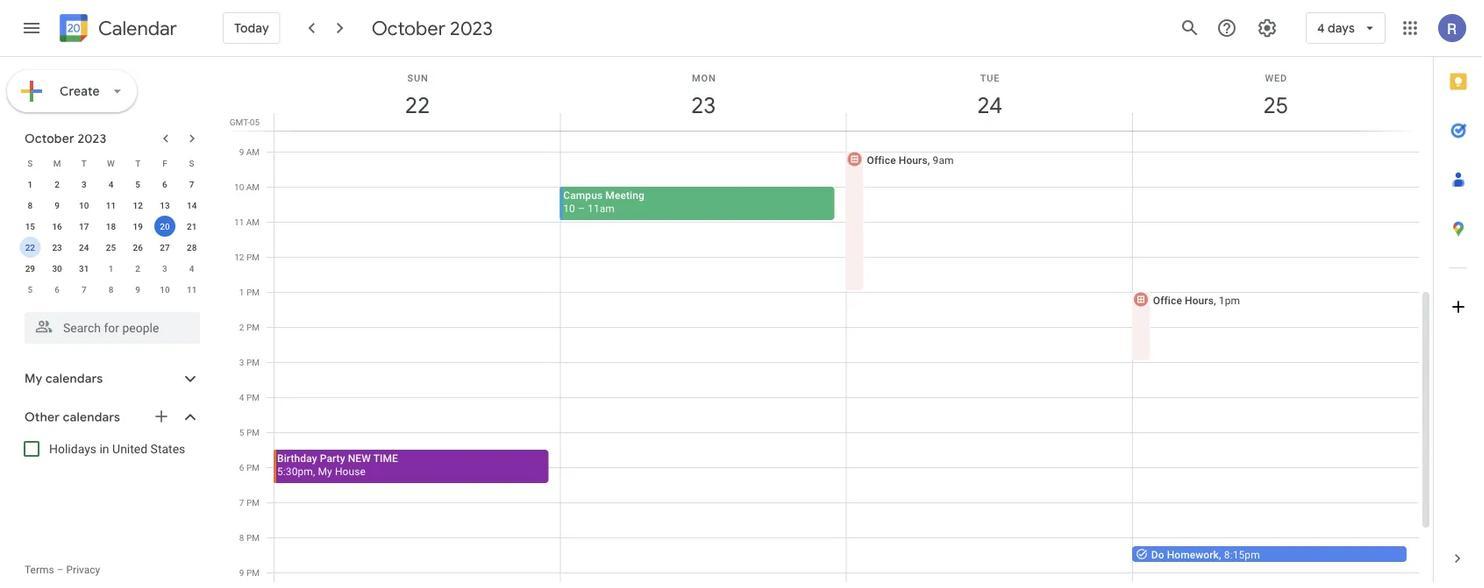 Task type: locate. For each thing, give the bounding box(es) containing it.
november 11 element
[[181, 279, 202, 300]]

2 vertical spatial 7
[[239, 497, 244, 508]]

3 pm from the top
[[246, 322, 260, 332]]

pm down 3 pm
[[246, 392, 260, 403]]

3 down 2 pm
[[239, 357, 244, 367]]

other
[[25, 410, 60, 425]]

3 for 3 pm
[[239, 357, 244, 367]]

my
[[25, 371, 42, 387], [318, 465, 332, 478]]

2 horizontal spatial 2
[[239, 322, 244, 332]]

23 inside row
[[52, 242, 62, 253]]

10
[[234, 182, 244, 192], [79, 200, 89, 210], [563, 202, 575, 214], [160, 284, 170, 295]]

22 column header
[[274, 57, 561, 131]]

october 2023 up m
[[25, 131, 106, 146]]

office hours , 1pm
[[1153, 294, 1240, 306]]

2
[[55, 179, 60, 189], [135, 263, 140, 274], [239, 322, 244, 332]]

12 up 19
[[133, 200, 143, 210]]

10 am
[[234, 182, 260, 192]]

10 for 10 element
[[79, 200, 89, 210]]

pm up 2 pm
[[246, 287, 260, 297]]

1 vertical spatial october
[[25, 131, 74, 146]]

october
[[372, 16, 445, 40], [25, 131, 74, 146]]

1 horizontal spatial 5
[[135, 179, 140, 189]]

calendars inside dropdown button
[[46, 371, 103, 387]]

1 horizontal spatial 7
[[189, 179, 194, 189]]

0 vertical spatial –
[[578, 202, 585, 214]]

2 vertical spatial 11
[[187, 284, 197, 295]]

0 vertical spatial my
[[25, 371, 42, 387]]

1 horizontal spatial 22
[[404, 91, 429, 120]]

18 element
[[100, 216, 121, 237]]

november 6 element
[[47, 279, 68, 300]]

25 down wed
[[1262, 91, 1287, 120]]

my down party
[[318, 465, 332, 478]]

24 down tue
[[976, 91, 1001, 120]]

0 horizontal spatial t
[[81, 158, 87, 168]]

3 up 10 element
[[81, 179, 86, 189]]

1 horizontal spatial 3
[[162, 263, 167, 274]]

1 vertical spatial 7
[[81, 284, 86, 295]]

my calendars
[[25, 371, 103, 387]]

14
[[187, 200, 197, 210]]

30 element
[[47, 258, 68, 279]]

pm for 1 pm
[[246, 287, 260, 297]]

6 inside 'grid'
[[239, 462, 244, 473]]

w
[[107, 158, 115, 168]]

4 for 4 pm
[[239, 392, 244, 403]]

2 vertical spatial 6
[[239, 462, 244, 473]]

4 down 28 element at the top left of page
[[189, 263, 194, 274]]

12 down 11 am
[[234, 252, 244, 262]]

days
[[1328, 20, 1355, 36]]

, left 8:15pm
[[1219, 549, 1221, 561]]

october 2023 up sun
[[372, 16, 493, 40]]

2 horizontal spatial 7
[[239, 497, 244, 508]]

2 down m
[[55, 179, 60, 189]]

other calendars
[[25, 410, 120, 425]]

,
[[928, 154, 930, 166], [1214, 294, 1216, 306], [313, 465, 315, 478], [1219, 549, 1221, 561]]

1 vertical spatial 6
[[55, 284, 60, 295]]

9 for 9 am
[[239, 146, 244, 157]]

party
[[320, 452, 345, 464]]

7 inside november 7 element
[[81, 284, 86, 295]]

5 up 6 pm
[[239, 427, 244, 438]]

0 horizontal spatial 25
[[106, 242, 116, 253]]

1 up 15 element
[[28, 179, 33, 189]]

calendars for my calendars
[[46, 371, 103, 387]]

6 down "f"
[[162, 179, 167, 189]]

november 10 element
[[154, 279, 175, 300]]

2 vertical spatial 3
[[239, 357, 244, 367]]

row
[[17, 153, 205, 174], [17, 174, 205, 195], [17, 195, 205, 216], [17, 216, 205, 237], [17, 237, 205, 258], [17, 258, 205, 279], [17, 279, 205, 300]]

4 row from the top
[[17, 216, 205, 237]]

18
[[106, 221, 116, 232]]

pm for 9 pm
[[246, 567, 260, 578]]

0 vertical spatial office
[[867, 154, 896, 166]]

1 vertical spatial office
[[1153, 294, 1182, 306]]

1 vertical spatial 3
[[162, 263, 167, 274]]

0 vertical spatial 12
[[133, 200, 143, 210]]

october up m
[[25, 131, 74, 146]]

11 up 18
[[106, 200, 116, 210]]

october 2023 grid
[[17, 153, 205, 300]]

1 vertical spatial –
[[57, 564, 64, 576]]

, down birthday in the left of the page
[[313, 465, 315, 478]]

terms – privacy
[[25, 564, 100, 576]]

10 up 11 am
[[234, 182, 244, 192]]

t left "f"
[[135, 158, 141, 168]]

9 for 9 pm
[[239, 567, 244, 578]]

hours left the 9am
[[899, 154, 928, 166]]

05
[[250, 117, 260, 127]]

2 horizontal spatial 1
[[239, 287, 244, 297]]

office for office hours , 1pm
[[1153, 294, 1182, 306]]

10 inside campus meeting 10 – 11am
[[563, 202, 575, 214]]

my calendars button
[[4, 365, 217, 393]]

5 up 12 element
[[135, 179, 140, 189]]

row containing 5
[[17, 279, 205, 300]]

0 horizontal spatial 2023
[[78, 131, 106, 146]]

2023 up 22 column header
[[450, 16, 493, 40]]

2 down 1 pm
[[239, 322, 244, 332]]

4
[[1317, 20, 1325, 36], [108, 179, 113, 189], [189, 263, 194, 274], [239, 392, 244, 403]]

9 up the 16 element
[[55, 200, 60, 210]]

23 down mon
[[690, 91, 715, 120]]

0 vertical spatial 24
[[976, 91, 1001, 120]]

tab list
[[1434, 57, 1482, 534]]

0 horizontal spatial –
[[57, 564, 64, 576]]

1 vertical spatial 23
[[52, 242, 62, 253]]

office left the 9am
[[867, 154, 896, 166]]

1 horizontal spatial 6
[[162, 179, 167, 189]]

7 pm from the top
[[246, 462, 260, 473]]

my up other
[[25, 371, 42, 387]]

28
[[187, 242, 197, 253]]

1 vertical spatial 8
[[108, 284, 113, 295]]

row containing 29
[[17, 258, 205, 279]]

17
[[79, 221, 89, 232]]

1 vertical spatial 2023
[[78, 131, 106, 146]]

other calendars button
[[4, 403, 217, 431]]

1 down 25 element on the left
[[108, 263, 113, 274]]

22 down sun
[[404, 91, 429, 120]]

november 9 element
[[127, 279, 148, 300]]

1 am from the top
[[246, 146, 260, 157]]

1 vertical spatial hours
[[1185, 294, 1214, 306]]

holidays
[[49, 442, 96, 456]]

11 down 10 am
[[234, 217, 244, 227]]

2 horizontal spatial 8
[[239, 532, 244, 543]]

2023
[[450, 16, 493, 40], [78, 131, 106, 146]]

9
[[239, 146, 244, 157], [55, 200, 60, 210], [135, 284, 140, 295], [239, 567, 244, 578]]

1 horizontal spatial 12
[[234, 252, 244, 262]]

0 vertical spatial october
[[372, 16, 445, 40]]

10 up 17
[[79, 200, 89, 210]]

pm down 1 pm
[[246, 322, 260, 332]]

office left 1pm
[[1153, 294, 1182, 306]]

add other calendars image
[[153, 408, 170, 425]]

1 horizontal spatial hours
[[1185, 294, 1214, 306]]

am up 12 pm
[[246, 217, 260, 227]]

s right "f"
[[189, 158, 194, 168]]

2 vertical spatial am
[[246, 217, 260, 227]]

pm for 7 pm
[[246, 497, 260, 508]]

6
[[162, 179, 167, 189], [55, 284, 60, 295], [239, 462, 244, 473]]

4 for 4 days
[[1317, 20, 1325, 36]]

november 2 element
[[127, 258, 148, 279]]

am for 9 am
[[246, 146, 260, 157]]

1 horizontal spatial october
[[372, 16, 445, 40]]

1 horizontal spatial 2023
[[450, 16, 493, 40]]

pm up 8 pm at the bottom of the page
[[246, 497, 260, 508]]

31
[[79, 263, 89, 274]]

23
[[690, 91, 715, 120], [52, 242, 62, 253]]

1
[[28, 179, 33, 189], [108, 263, 113, 274], [239, 287, 244, 297]]

26
[[133, 242, 143, 253]]

0 vertical spatial 3
[[81, 179, 86, 189]]

10 down campus
[[563, 202, 575, 214]]

0 vertical spatial 25
[[1262, 91, 1287, 120]]

2 vertical spatial 8
[[239, 532, 244, 543]]

1 vertical spatial 24
[[79, 242, 89, 253]]

pm up 6 pm
[[246, 427, 260, 438]]

t left the w
[[81, 158, 87, 168]]

grid containing 22
[[225, 57, 1433, 583]]

1 vertical spatial 11
[[234, 217, 244, 227]]

4 inside dropdown button
[[1317, 20, 1325, 36]]

4 pm
[[239, 392, 260, 403]]

am down 9 am in the top left of the page
[[246, 182, 260, 192]]

4 pm from the top
[[246, 357, 260, 367]]

pm down 8 pm at the bottom of the page
[[246, 567, 260, 578]]

2 horizontal spatial 11
[[234, 217, 244, 227]]

privacy
[[66, 564, 100, 576]]

8 for 8 pm
[[239, 532, 244, 543]]

pm up 1 pm
[[246, 252, 260, 262]]

, left 1pm
[[1214, 294, 1216, 306]]

0 horizontal spatial 24
[[79, 242, 89, 253]]

office for office hours , 9am
[[867, 154, 896, 166]]

do
[[1151, 549, 1164, 561]]

2 horizontal spatial 5
[[239, 427, 244, 438]]

november 3 element
[[154, 258, 175, 279]]

hours
[[899, 154, 928, 166], [1185, 294, 1214, 306]]

1 horizontal spatial 2
[[135, 263, 140, 274]]

0 horizontal spatial 22
[[25, 242, 35, 253]]

2 vertical spatial 5
[[239, 427, 244, 438]]

2023 down 'create'
[[78, 131, 106, 146]]

pm
[[246, 252, 260, 262], [246, 287, 260, 297], [246, 322, 260, 332], [246, 357, 260, 367], [246, 392, 260, 403], [246, 427, 260, 438], [246, 462, 260, 473], [246, 497, 260, 508], [246, 532, 260, 543], [246, 567, 260, 578]]

5 down 29 element
[[28, 284, 33, 295]]

25
[[1262, 91, 1287, 120], [106, 242, 116, 253]]

8
[[28, 200, 33, 210], [108, 284, 113, 295], [239, 532, 244, 543]]

– inside campus meeting 10 – 11am
[[578, 202, 585, 214]]

3 am from the top
[[246, 217, 260, 227]]

8 for november 8 element
[[108, 284, 113, 295]]

2 up november 9 element
[[135, 263, 140, 274]]

t
[[81, 158, 87, 168], [135, 158, 141, 168]]

row group
[[17, 174, 205, 300]]

am down 05
[[246, 146, 260, 157]]

grid
[[225, 57, 1433, 583]]

tue 24
[[976, 72, 1001, 120]]

october up sun
[[372, 16, 445, 40]]

2 vertical spatial 1
[[239, 287, 244, 297]]

1 horizontal spatial october 2023
[[372, 16, 493, 40]]

0 vertical spatial 2
[[55, 179, 60, 189]]

calendar element
[[56, 11, 177, 49]]

22 cell
[[17, 237, 44, 258]]

create button
[[7, 70, 137, 112]]

1 vertical spatial 2
[[135, 263, 140, 274]]

24 up 31
[[79, 242, 89, 253]]

1 horizontal spatial s
[[189, 158, 194, 168]]

6 down 30 element on the left top of the page
[[55, 284, 60, 295]]

24 element
[[73, 237, 95, 258]]

5 pm from the top
[[246, 392, 260, 403]]

0 horizontal spatial office
[[867, 154, 896, 166]]

0 vertical spatial 1
[[28, 179, 33, 189]]

tue
[[980, 72, 1000, 83]]

11 for 11 am
[[234, 217, 244, 227]]

november 4 element
[[181, 258, 202, 279]]

9 down gmt-
[[239, 146, 244, 157]]

gmt-
[[230, 117, 250, 127]]

Search for people text field
[[35, 312, 189, 344]]

12
[[133, 200, 143, 210], [234, 252, 244, 262]]

0 horizontal spatial 3
[[81, 179, 86, 189]]

23 up 30
[[52, 242, 62, 253]]

calendars for other calendars
[[63, 410, 120, 425]]

1 horizontal spatial 25
[[1262, 91, 1287, 120]]

calendars inside dropdown button
[[63, 410, 120, 425]]

, left the 9am
[[928, 154, 930, 166]]

1 vertical spatial 22
[[25, 242, 35, 253]]

5
[[135, 179, 140, 189], [28, 284, 33, 295], [239, 427, 244, 438]]

1 vertical spatial 1
[[108, 263, 113, 274]]

0 horizontal spatial hours
[[899, 154, 928, 166]]

14 element
[[181, 195, 202, 216]]

1 inside november 1 element
[[108, 263, 113, 274]]

0 vertical spatial 23
[[690, 91, 715, 120]]

0 horizontal spatial 2
[[55, 179, 60, 189]]

1 vertical spatial 5
[[28, 284, 33, 295]]

pm for 8 pm
[[246, 532, 260, 543]]

– down campus
[[578, 202, 585, 214]]

1 s from the left
[[27, 158, 33, 168]]

0 vertical spatial 11
[[106, 200, 116, 210]]

, inside birthday party new time 5:30pm , my house
[[313, 465, 315, 478]]

3 up november 10 element
[[162, 263, 167, 274]]

1 vertical spatial my
[[318, 465, 332, 478]]

7 down 31 element
[[81, 284, 86, 295]]

0 vertical spatial 5
[[135, 179, 140, 189]]

25 down 18
[[106, 242, 116, 253]]

3 row from the top
[[17, 195, 205, 216]]

1 horizontal spatial 1
[[108, 263, 113, 274]]

8 pm from the top
[[246, 497, 260, 508]]

1 horizontal spatial 11
[[187, 284, 197, 295]]

2 for november 2 element
[[135, 263, 140, 274]]

20
[[160, 221, 170, 232]]

30
[[52, 263, 62, 274]]

1 vertical spatial calendars
[[63, 410, 120, 425]]

3 for 'november 3' element
[[162, 263, 167, 274]]

0 horizontal spatial 12
[[133, 200, 143, 210]]

2 for 2 pm
[[239, 322, 244, 332]]

4 down 3 pm
[[239, 392, 244, 403]]

None search field
[[0, 305, 217, 344]]

november 5 element
[[20, 279, 41, 300]]

22 up 29
[[25, 242, 35, 253]]

8:15pm
[[1224, 549, 1260, 561]]

4 left days
[[1317, 20, 1325, 36]]

29 element
[[20, 258, 41, 279]]

5 row from the top
[[17, 237, 205, 258]]

s
[[27, 158, 33, 168], [189, 158, 194, 168]]

1 horizontal spatial –
[[578, 202, 585, 214]]

0 vertical spatial hours
[[899, 154, 928, 166]]

hours left 1pm
[[1185, 294, 1214, 306]]

1 vertical spatial 12
[[234, 252, 244, 262]]

7 inside 'grid'
[[239, 497, 244, 508]]

wed
[[1265, 72, 1287, 83]]

2 horizontal spatial 6
[[239, 462, 244, 473]]

0 vertical spatial 6
[[162, 179, 167, 189]]

1 vertical spatial am
[[246, 182, 260, 192]]

8 up 15 element
[[28, 200, 33, 210]]

6 row from the top
[[17, 258, 205, 279]]

1 for november 1 element
[[108, 263, 113, 274]]

0 horizontal spatial october
[[25, 131, 74, 146]]

row containing 22
[[17, 237, 205, 258]]

1 horizontal spatial my
[[318, 465, 332, 478]]

11
[[106, 200, 116, 210], [234, 217, 244, 227], [187, 284, 197, 295]]

1 row from the top
[[17, 153, 205, 174]]

0 horizontal spatial 5
[[28, 284, 33, 295]]

25 inside 25 element
[[106, 242, 116, 253]]

6 down 5 pm
[[239, 462, 244, 473]]

0 horizontal spatial 11
[[106, 200, 116, 210]]

7
[[189, 179, 194, 189], [81, 284, 86, 295], [239, 497, 244, 508]]

11 for 11 element
[[106, 200, 116, 210]]

main drawer image
[[21, 18, 42, 39]]

0 horizontal spatial my
[[25, 371, 42, 387]]

am for 11 am
[[246, 217, 260, 227]]

november 7 element
[[73, 279, 95, 300]]

9 pm from the top
[[246, 532, 260, 543]]

0 vertical spatial 22
[[404, 91, 429, 120]]

11 down 'november 4' element
[[187, 284, 197, 295]]

0 horizontal spatial 23
[[52, 242, 62, 253]]

pm down 7 pm
[[246, 532, 260, 543]]

11 for november 11 element
[[187, 284, 197, 295]]

2 am from the top
[[246, 182, 260, 192]]

1 horizontal spatial office
[[1153, 294, 1182, 306]]

pm down 2 pm
[[246, 357, 260, 367]]

1 pm from the top
[[246, 252, 260, 262]]

am
[[246, 146, 260, 157], [246, 182, 260, 192], [246, 217, 260, 227]]

10 pm from the top
[[246, 567, 260, 578]]

28 element
[[181, 237, 202, 258]]

2 row from the top
[[17, 174, 205, 195]]

– right the terms
[[57, 564, 64, 576]]

10 down 'november 3' element
[[160, 284, 170, 295]]

26 element
[[127, 237, 148, 258]]

0 vertical spatial 8
[[28, 200, 33, 210]]

3
[[81, 179, 86, 189], [162, 263, 167, 274], [239, 357, 244, 367]]

0 horizontal spatial 7
[[81, 284, 86, 295]]

calendars
[[46, 371, 103, 387], [63, 410, 120, 425]]

1 horizontal spatial 23
[[690, 91, 715, 120]]

1 horizontal spatial 24
[[976, 91, 1001, 120]]

my inside birthday party new time 5:30pm , my house
[[318, 465, 332, 478]]

25 link
[[1256, 85, 1296, 125]]

12 element
[[127, 195, 148, 216]]

calendars up other calendars
[[46, 371, 103, 387]]

pm up 7 pm
[[246, 462, 260, 473]]

9 down november 2 element
[[135, 284, 140, 295]]

row containing 15
[[17, 216, 205, 237]]

1 down 12 pm
[[239, 287, 244, 297]]

4 up 11 element
[[108, 179, 113, 189]]

0 vertical spatial calendars
[[46, 371, 103, 387]]

15 element
[[20, 216, 41, 237]]

calendars up in
[[63, 410, 120, 425]]

pm for 6 pm
[[246, 462, 260, 473]]

s left m
[[27, 158, 33, 168]]

6 pm from the top
[[246, 427, 260, 438]]

0 horizontal spatial 6
[[55, 284, 60, 295]]

2 horizontal spatial 3
[[239, 357, 244, 367]]

8 inside 'grid'
[[239, 532, 244, 543]]

21 element
[[181, 216, 202, 237]]

8 down 7 pm
[[239, 532, 244, 543]]

0 vertical spatial 2023
[[450, 16, 493, 40]]

0 vertical spatial am
[[246, 146, 260, 157]]

1 horizontal spatial t
[[135, 158, 141, 168]]

terms
[[25, 564, 54, 576]]

, for office hours , 9am
[[928, 154, 930, 166]]

1 vertical spatial october 2023
[[25, 131, 106, 146]]

7 row from the top
[[17, 279, 205, 300]]

united
[[112, 442, 147, 456]]

1 vertical spatial 25
[[106, 242, 116, 253]]

7 up 14 element
[[189, 179, 194, 189]]

23 link
[[683, 85, 724, 125]]

8 down november 1 element
[[108, 284, 113, 295]]

12 inside october 2023 grid
[[133, 200, 143, 210]]

2 pm from the top
[[246, 287, 260, 297]]

7 up 8 pm at the bottom of the page
[[239, 497, 244, 508]]

9 down 8 pm at the bottom of the page
[[239, 567, 244, 578]]

–
[[578, 202, 585, 214], [57, 564, 64, 576]]

2 vertical spatial 2
[[239, 322, 244, 332]]



Task type: describe. For each thing, give the bounding box(es) containing it.
mon
[[692, 72, 716, 83]]

8 pm
[[239, 532, 260, 543]]

5:30pm
[[277, 465, 313, 478]]

new
[[348, 452, 371, 464]]

do homework , 8:15pm
[[1151, 549, 1260, 561]]

house
[[335, 465, 366, 478]]

0 vertical spatial october 2023
[[372, 16, 493, 40]]

time
[[373, 452, 398, 464]]

22 element
[[20, 237, 41, 258]]

gmt-05
[[230, 117, 260, 127]]

pm for 3 pm
[[246, 357, 260, 367]]

15
[[25, 221, 35, 232]]

0 horizontal spatial october 2023
[[25, 131, 106, 146]]

calendar
[[98, 16, 177, 41]]

office hours , 9am
[[867, 154, 954, 166]]

7 pm
[[239, 497, 260, 508]]

7 for november 7 element
[[81, 284, 86, 295]]

9am
[[933, 154, 954, 166]]

pm for 12 pm
[[246, 252, 260, 262]]

sun 22
[[404, 72, 429, 120]]

24 link
[[970, 85, 1010, 125]]

10 for november 10 element
[[160, 284, 170, 295]]

calendar heading
[[95, 16, 177, 41]]

row containing 1
[[17, 174, 205, 195]]

7 for 7 pm
[[239, 497, 244, 508]]

3 pm
[[239, 357, 260, 367]]

today
[[234, 20, 269, 36]]

0 horizontal spatial 1
[[28, 179, 33, 189]]

22 inside cell
[[25, 242, 35, 253]]

13 element
[[154, 195, 175, 216]]

hours for 9am
[[899, 154, 928, 166]]

pm for 4 pm
[[246, 392, 260, 403]]

23 element
[[47, 237, 68, 258]]

today button
[[223, 7, 280, 49]]

11am
[[588, 202, 615, 214]]

birthday
[[277, 452, 317, 464]]

birthday party new time 5:30pm , my house
[[277, 452, 398, 478]]

my inside dropdown button
[[25, 371, 42, 387]]

4 for 'november 4' element
[[189, 263, 194, 274]]

16
[[52, 221, 62, 232]]

m
[[53, 158, 61, 168]]

2 s from the left
[[189, 158, 194, 168]]

2 t from the left
[[135, 158, 141, 168]]

5 for 5 pm
[[239, 427, 244, 438]]

hours for 1pm
[[1185, 294, 1214, 306]]

25 element
[[100, 237, 121, 258]]

in
[[100, 442, 109, 456]]

27
[[160, 242, 170, 253]]

27 element
[[154, 237, 175, 258]]

16 element
[[47, 216, 68, 237]]

, for office hours , 1pm
[[1214, 294, 1216, 306]]

6 for the november 6 element
[[55, 284, 60, 295]]

21
[[187, 221, 197, 232]]

, for do homework , 8:15pm
[[1219, 549, 1221, 561]]

row group containing 1
[[17, 174, 205, 300]]

31 element
[[73, 258, 95, 279]]

10 element
[[73, 195, 95, 216]]

1pm
[[1219, 294, 1240, 306]]

9 for november 9 element
[[135, 284, 140, 295]]

meeting
[[605, 189, 645, 201]]

campus
[[563, 189, 603, 201]]

campus meeting 10 – 11am
[[563, 189, 645, 214]]

terms link
[[25, 564, 54, 576]]

10 for 10 am
[[234, 182, 244, 192]]

pm for 2 pm
[[246, 322, 260, 332]]

f
[[162, 158, 167, 168]]

17 element
[[73, 216, 95, 237]]

12 for 12 pm
[[234, 252, 244, 262]]

5 for november 5 element
[[28, 284, 33, 295]]

1 pm
[[239, 287, 260, 297]]

am for 10 am
[[246, 182, 260, 192]]

row containing 8
[[17, 195, 205, 216]]

23 column header
[[560, 57, 847, 131]]

20 cell
[[151, 216, 178, 237]]

29
[[25, 263, 35, 274]]

pm for 5 pm
[[246, 427, 260, 438]]

22 inside column header
[[404, 91, 429, 120]]

23 inside mon 23
[[690, 91, 715, 120]]

privacy link
[[66, 564, 100, 576]]

states
[[150, 442, 185, 456]]

25 inside wed 25
[[1262, 91, 1287, 120]]

6 for 6 pm
[[239, 462, 244, 473]]

9 am
[[239, 146, 260, 157]]

create
[[60, 83, 100, 99]]

1 for 1 pm
[[239, 287, 244, 297]]

13
[[160, 200, 170, 210]]

11 am
[[234, 217, 260, 227]]

wed 25
[[1262, 72, 1287, 120]]

9 pm
[[239, 567, 260, 578]]

25 column header
[[1132, 57, 1419, 131]]

6 pm
[[239, 462, 260, 473]]

holidays in united states
[[49, 442, 185, 456]]

12 pm
[[234, 252, 260, 262]]

12 for 12
[[133, 200, 143, 210]]

sun
[[407, 72, 428, 83]]

mon 23
[[690, 72, 716, 120]]

11 element
[[100, 195, 121, 216]]

19
[[133, 221, 143, 232]]

2 pm
[[239, 322, 260, 332]]

settings menu image
[[1257, 18, 1278, 39]]

4 days button
[[1306, 7, 1386, 49]]

1 t from the left
[[81, 158, 87, 168]]

homework
[[1167, 549, 1219, 561]]

20, today element
[[154, 216, 175, 237]]

22 link
[[397, 85, 438, 125]]

november 1 element
[[100, 258, 121, 279]]

row containing s
[[17, 153, 205, 174]]

november 8 element
[[100, 279, 121, 300]]

4 days
[[1317, 20, 1355, 36]]

24 column header
[[846, 57, 1133, 131]]

24 inside row
[[79, 242, 89, 253]]

24 inside column header
[[976, 91, 1001, 120]]

19 element
[[127, 216, 148, 237]]

5 pm
[[239, 427, 260, 438]]



Task type: vqa. For each thing, say whether or not it's contained in the screenshot.


